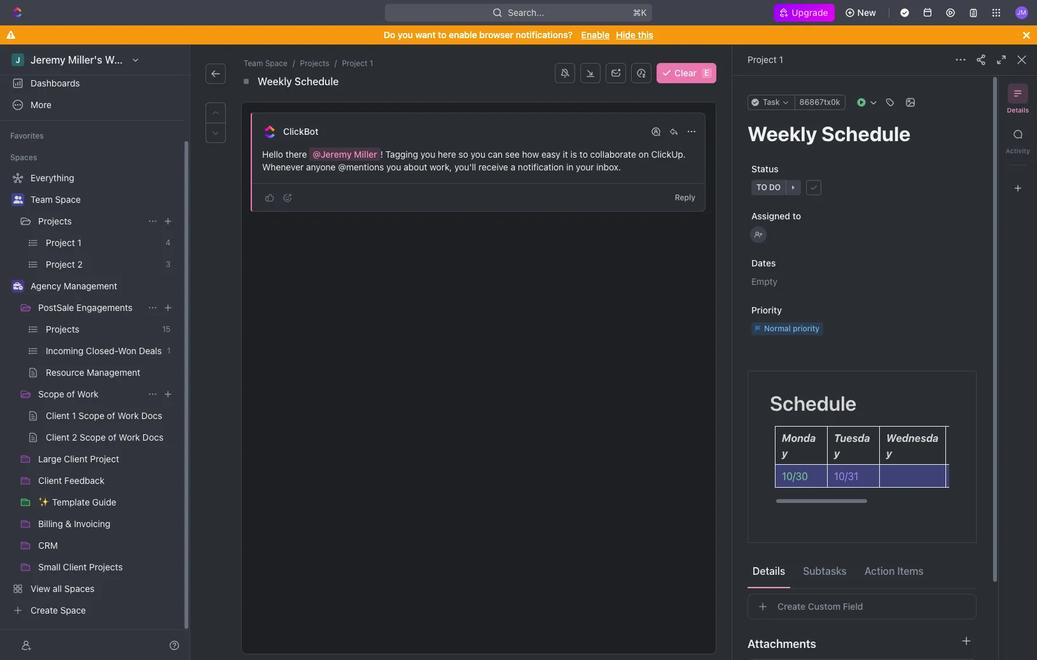 Task type: vqa. For each thing, say whether or not it's contained in the screenshot.
first 🎁 from left
no



Task type: locate. For each thing, give the bounding box(es) containing it.
projects inside 'small client projects' link
[[89, 562, 123, 573]]

team for team space
[[31, 194, 53, 205]]

create down "view"
[[31, 605, 58, 616]]

1 y from the left
[[782, 448, 788, 460]]

you up about
[[421, 149, 436, 160]]

y down wednesda
[[887, 448, 892, 460]]

client 1 scope of work docs link
[[46, 406, 176, 426]]

1 vertical spatial management
[[87, 367, 140, 378]]

!
[[381, 149, 383, 160]]

docs for client 1 scope of work docs
[[141, 411, 162, 421]]

2 up agency management
[[77, 259, 83, 270]]

y inside "tuesda y"
[[834, 448, 840, 460]]

scope for 2
[[80, 432, 106, 443]]

team right "user group" image
[[31, 194, 53, 205]]

scope down resource
[[38, 389, 64, 400]]

workspace
[[105, 54, 158, 66]]

crm link
[[38, 536, 176, 556]]

you'll
[[455, 162, 476, 172]]

upgrade
[[792, 7, 828, 18]]

client 2 scope of work docs
[[46, 432, 164, 443]]

to do button
[[748, 176, 977, 199]]

jm button
[[1012, 3, 1032, 23]]

to right want on the top left of the page
[[438, 29, 447, 40]]

1 vertical spatial details
[[753, 565, 785, 577]]

space down everything
[[55, 194, 81, 205]]

project 1 link up task
[[748, 54, 783, 65]]

want
[[415, 29, 436, 40]]

2 / from the left
[[335, 59, 337, 68]]

management up postsale engagements link
[[64, 281, 117, 291]]

1 vertical spatial space
[[55, 194, 81, 205]]

0 horizontal spatial project 1
[[46, 237, 81, 248]]

scope down scope of work link
[[78, 411, 104, 421]]

postsale engagements
[[38, 302, 133, 313]]

0 horizontal spatial team
[[31, 194, 53, 205]]

1 vertical spatial scope
[[78, 411, 104, 421]]

clickup.
[[651, 149, 686, 160]]

team for team space / projects / project 1
[[244, 59, 263, 68]]

space down view all spaces
[[60, 605, 86, 616]]

1 horizontal spatial details
[[1007, 106, 1029, 114]]

create space
[[31, 605, 86, 616]]

space for create space
[[60, 605, 86, 616]]

action items
[[865, 565, 924, 577]]

scope down "client 1 scope of work docs"
[[80, 432, 106, 443]]

1 vertical spatial 2
[[72, 432, 77, 443]]

0 vertical spatial docs
[[141, 411, 162, 421]]

0 horizontal spatial team space link
[[31, 190, 176, 210]]

create left the "custom"
[[778, 601, 806, 612]]

y down tuesda
[[834, 448, 840, 460]]

work up client 2 scope of work docs link
[[118, 411, 139, 421]]

0 vertical spatial details
[[1007, 106, 1029, 114]]

1 vertical spatial spaces
[[64, 584, 95, 594]]

y for tuesda y
[[834, 448, 840, 460]]

clickbot button
[[283, 126, 319, 137]]

engagements
[[76, 302, 133, 313]]

project 1 link up weekly schedule link
[[340, 57, 376, 70]]

so
[[459, 149, 468, 160]]

notification
[[518, 162, 564, 172]]

small client projects link
[[38, 558, 176, 578]]

3
[[166, 260, 171, 269]]

status
[[752, 164, 779, 174]]

billing
[[38, 519, 63, 530]]

projects link up closed- on the left of page
[[46, 319, 157, 340]]

2 horizontal spatial y
[[887, 448, 892, 460]]

priority
[[752, 305, 782, 316]]

y
[[782, 448, 788, 460], [834, 448, 840, 460], [887, 448, 892, 460]]

y inside monda y
[[782, 448, 788, 460]]

team
[[244, 59, 263, 68], [31, 194, 53, 205]]

to do
[[757, 183, 781, 192]]

schedule up monda
[[770, 391, 857, 416]]

0 vertical spatial 2
[[77, 259, 83, 270]]

@jeremy miller button
[[309, 148, 381, 161]]

work down client 1 scope of work docs link
[[119, 432, 140, 443]]

details left subtasks button
[[753, 565, 785, 577]]

all
[[53, 584, 62, 594]]

create inside button
[[778, 601, 806, 612]]

0 vertical spatial space
[[265, 59, 288, 68]]

your
[[576, 162, 594, 172]]

1 vertical spatial of
[[107, 411, 115, 421]]

1 horizontal spatial team space link
[[241, 57, 290, 70]]

projects link up weekly schedule link
[[298, 57, 332, 70]]

to left do
[[757, 183, 767, 192]]

2 vertical spatial work
[[119, 432, 140, 443]]

team space link
[[241, 57, 290, 70], [31, 190, 176, 210]]

project 1 up project 2 on the left top
[[46, 237, 81, 248]]

jeremy
[[31, 54, 65, 66]]

work
[[77, 389, 99, 400], [118, 411, 139, 421], [119, 432, 140, 443]]

⌘k
[[633, 7, 647, 18]]

tree
[[5, 168, 178, 621]]

y for monda y
[[782, 448, 788, 460]]

subtasks button
[[798, 560, 852, 583]]

2 horizontal spatial project 1 link
[[748, 54, 783, 65]]

2 up 'large client project'
[[72, 432, 77, 443]]

work,
[[430, 162, 452, 172]]

normal priority button
[[748, 318, 977, 340]]

details inside 'button'
[[753, 565, 785, 577]]

1 horizontal spatial schedule
[[770, 391, 857, 416]]

spaces down the small client projects
[[64, 584, 95, 594]]

1 horizontal spatial /
[[335, 59, 337, 68]]

easy
[[542, 149, 561, 160]]

docs down client 1 scope of work docs link
[[143, 432, 164, 443]]

docs up client 2 scope of work docs link
[[141, 411, 162, 421]]

of for 2
[[108, 432, 116, 443]]

space up weekly
[[265, 59, 288, 68]]

1
[[779, 54, 783, 65], [370, 59, 373, 68], [77, 237, 81, 248], [167, 346, 171, 356], [72, 411, 76, 421]]

2 vertical spatial projects link
[[46, 319, 157, 340]]

2 vertical spatial space
[[60, 605, 86, 616]]

0 horizontal spatial y
[[782, 448, 788, 460]]

clear
[[675, 67, 697, 78]]

more button
[[5, 95, 178, 115]]

user group image
[[13, 196, 23, 204]]

project 1 link
[[748, 54, 783, 65], [340, 57, 376, 70], [46, 233, 161, 253]]

to right "assigned"
[[793, 211, 801, 221]]

clickbot
[[283, 126, 318, 137]]

1 horizontal spatial team
[[244, 59, 263, 68]]

team space / projects / project 1
[[244, 59, 373, 68]]

to inside to do dropdown button
[[757, 183, 767, 192]]

business time image
[[13, 283, 23, 290]]

4
[[166, 238, 171, 248]]

management down incoming closed-won deals 1
[[87, 367, 140, 378]]

enable
[[449, 29, 477, 40]]

0 vertical spatial management
[[64, 281, 117, 291]]

projects down "crm" link
[[89, 562, 123, 573]]

weekly schedule link
[[255, 74, 341, 89]]

client down large
[[38, 475, 62, 486]]

work down resource management
[[77, 389, 99, 400]]

view all spaces
[[31, 584, 95, 594]]

1 horizontal spatial y
[[834, 448, 840, 460]]

search...
[[508, 7, 544, 18]]

to
[[438, 29, 447, 40], [580, 149, 588, 160], [757, 183, 767, 192], [793, 211, 801, 221]]

everything
[[31, 172, 74, 183]]

1 vertical spatial project 1
[[46, 237, 81, 248]]

action
[[865, 565, 895, 577]]

0 horizontal spatial create
[[31, 605, 58, 616]]

team space link up weekly
[[241, 57, 290, 70]]

resource
[[46, 367, 84, 378]]

feedback
[[64, 475, 105, 486]]

0 vertical spatial team space link
[[241, 57, 290, 70]]

won
[[118, 346, 136, 356]]

0 vertical spatial spaces
[[10, 153, 37, 162]]

details inside task sidebar navigation tab list
[[1007, 106, 1029, 114]]

team space
[[31, 194, 81, 205]]

team space link down everything link in the left of the page
[[31, 190, 176, 210]]

spaces inside tree
[[64, 584, 95, 594]]

postsale
[[38, 302, 74, 313]]

projects link down team space
[[38, 211, 143, 232]]

1 vertical spatial team
[[31, 194, 53, 205]]

details
[[1007, 106, 1029, 114], [753, 565, 785, 577]]

client up large
[[46, 432, 70, 443]]

create inside tree
[[31, 605, 58, 616]]

anyone
[[306, 162, 336, 172]]

of up client 2 scope of work docs link
[[107, 411, 115, 421]]

1 / from the left
[[293, 59, 295, 68]]

schedule
[[295, 76, 339, 87], [770, 391, 857, 416]]

assigned
[[752, 211, 790, 221]]

0 horizontal spatial spaces
[[10, 153, 37, 162]]

of down resource
[[67, 389, 75, 400]]

0 horizontal spatial schedule
[[295, 76, 339, 87]]

hello
[[262, 149, 283, 160]]

1 vertical spatial docs
[[143, 432, 164, 443]]

scope for 1
[[78, 411, 104, 421]]

project 1
[[748, 54, 783, 65], [46, 237, 81, 248]]

0 horizontal spatial /
[[293, 59, 295, 68]]

team inside tree
[[31, 194, 53, 205]]

1 vertical spatial schedule
[[770, 391, 857, 416]]

y inside wednesda y
[[887, 448, 892, 460]]

management for agency management
[[64, 281, 117, 291]]

2 inside client 2 scope of work docs link
[[72, 432, 77, 443]]

inbox.
[[597, 162, 621, 172]]

tree containing everything
[[5, 168, 178, 621]]

a
[[511, 162, 516, 172]]

2 vertical spatial of
[[108, 432, 116, 443]]

you right so
[[471, 149, 486, 160]]

collaborate
[[590, 149, 636, 160]]

upgrade link
[[774, 4, 835, 22]]

resource management link
[[46, 363, 176, 383]]

space for team space / projects / project 1
[[265, 59, 288, 68]]

1 horizontal spatial project 1
[[748, 54, 783, 65]]

field
[[843, 601, 863, 612]]

of down client 1 scope of work docs link
[[108, 432, 116, 443]]

2 inside project 2 "link"
[[77, 259, 83, 270]]

/
[[293, 59, 295, 68], [335, 59, 337, 68]]

2 y from the left
[[834, 448, 840, 460]]

1 inside client 1 scope of work docs link
[[72, 411, 76, 421]]

1 horizontal spatial create
[[778, 601, 806, 612]]

details up activity
[[1007, 106, 1029, 114]]

team up weekly
[[244, 59, 263, 68]]

project 1 link up project 2 "link" at the top of page
[[46, 233, 161, 253]]

to right is
[[580, 149, 588, 160]]

2 vertical spatial scope
[[80, 432, 106, 443]]

1 vertical spatial work
[[118, 411, 139, 421]]

client down "scope of work"
[[46, 411, 70, 421]]

view
[[31, 584, 50, 594]]

work for 1
[[118, 411, 139, 421]]

! tagging you here so you can see how easy it is to collaborate on clickup. whenever anyone @mentions you about work, you'll receive a notification in your inbox.
[[262, 149, 688, 172]]

agency
[[31, 281, 61, 291]]

3 y from the left
[[887, 448, 892, 460]]

spaces down favorites button
[[10, 153, 37, 162]]

1 horizontal spatial project 1 link
[[340, 57, 376, 70]]

0 horizontal spatial details
[[753, 565, 785, 577]]

you
[[398, 29, 413, 40], [421, 149, 436, 160], [471, 149, 486, 160], [386, 162, 401, 172]]

miller's
[[68, 54, 102, 66]]

1 inside project 1 link
[[77, 237, 81, 248]]

large client project
[[38, 454, 119, 465]]

0 vertical spatial schedule
[[295, 76, 339, 87]]

project 1 up task
[[748, 54, 783, 65]]

weekly schedule
[[258, 76, 339, 87]]

create
[[778, 601, 806, 612], [31, 605, 58, 616]]

1 horizontal spatial spaces
[[64, 584, 95, 594]]

y down monda
[[782, 448, 788, 460]]

0 vertical spatial team
[[244, 59, 263, 68]]

1 vertical spatial team space link
[[31, 190, 176, 210]]

sidebar navigation
[[0, 45, 193, 661]]

reply button
[[670, 190, 701, 206]]

wednesda y
[[887, 433, 939, 460]]

schedule down "team space / projects / project 1"
[[295, 76, 339, 87]]

incoming
[[46, 346, 83, 356]]



Task type: describe. For each thing, give the bounding box(es) containing it.
tuesda y
[[834, 433, 870, 460]]

10/31
[[834, 471, 859, 482]]

space for team space
[[55, 194, 81, 205]]

2 for project
[[77, 259, 83, 270]]

client up view all spaces
[[63, 562, 87, 573]]

project 1 inside tree
[[46, 237, 81, 248]]

assigned to
[[752, 211, 801, 221]]

on
[[639, 149, 649, 160]]

client feedback
[[38, 475, 105, 486]]

dashboards link
[[5, 73, 178, 94]]

0 vertical spatial work
[[77, 389, 99, 400]]

notifications?
[[516, 29, 573, 40]]

0 vertical spatial scope
[[38, 389, 64, 400]]

monda
[[782, 433, 816, 444]]

docs for client 2 scope of work docs
[[143, 432, 164, 443]]

client 1 scope of work docs
[[46, 411, 162, 421]]

task button
[[748, 95, 795, 110]]

action items button
[[860, 560, 929, 583]]

tagging
[[386, 149, 418, 160]]

dates
[[752, 258, 776, 269]]

view all spaces link
[[5, 579, 176, 600]]

hello there @jeremy miller
[[262, 149, 377, 160]]

create for create custom field
[[778, 601, 806, 612]]

monda y
[[782, 433, 816, 460]]

whenever
[[262, 162, 304, 172]]

more
[[31, 99, 52, 110]]

to inside ! tagging you here so you can see how easy it is to collaborate on clickup. whenever anyone @mentions you about work, you'll receive a notification in your inbox.
[[580, 149, 588, 160]]

1 vertical spatial projects link
[[38, 211, 143, 232]]

0 vertical spatial of
[[67, 389, 75, 400]]

jeremy miller's workspace, , element
[[11, 53, 24, 66]]

projects up incoming
[[46, 324, 79, 335]]

invoicing
[[74, 519, 110, 530]]

15
[[162, 325, 171, 334]]

task sidebar navigation tab list
[[1004, 83, 1032, 199]]

favorites
[[10, 131, 44, 141]]

you down tagging
[[386, 162, 401, 172]]

small client projects
[[38, 562, 123, 573]]

deals
[[139, 346, 162, 356]]

attachments
[[748, 637, 817, 651]]

attachments button
[[748, 629, 977, 659]]

✨
[[38, 497, 50, 508]]

client up the client feedback on the bottom left of the page
[[64, 454, 88, 465]]

miller
[[354, 149, 377, 160]]

0 horizontal spatial project 1 link
[[46, 233, 161, 253]]

client for 1
[[46, 411, 70, 421]]

everything link
[[5, 168, 176, 188]]

how
[[522, 149, 539, 160]]

in
[[566, 162, 574, 172]]

reply
[[675, 193, 696, 202]]

client 2 scope of work docs link
[[46, 428, 176, 448]]

1 inside incoming closed-won deals 1
[[167, 346, 171, 356]]

of for 1
[[107, 411, 115, 421]]

Edit task name text field
[[748, 122, 977, 146]]

0 vertical spatial project 1
[[748, 54, 783, 65]]

new
[[858, 7, 876, 18]]

crm
[[38, 540, 58, 551]]

client for feedback
[[38, 475, 62, 486]]

task
[[763, 97, 780, 107]]

y for wednesda y
[[887, 448, 892, 460]]

0 vertical spatial projects link
[[298, 57, 332, 70]]

10/30
[[782, 471, 808, 482]]

agency management
[[31, 281, 117, 291]]

tree inside "sidebar" 'navigation'
[[5, 168, 178, 621]]

wednesda
[[887, 433, 939, 444]]

86867tx0k
[[800, 97, 840, 107]]

closed-
[[86, 346, 118, 356]]

@mentions
[[338, 162, 384, 172]]

tuesda
[[834, 433, 870, 444]]

agency management link
[[31, 276, 176, 297]]

incoming closed-won deals link
[[46, 341, 162, 362]]

create custom field button
[[748, 594, 977, 620]]

do you want to enable browser notifications? enable hide this
[[384, 29, 654, 40]]

it
[[563, 149, 568, 160]]

create space link
[[5, 601, 176, 621]]

new button
[[840, 3, 884, 23]]

✨ template guide
[[38, 497, 116, 508]]

you right do
[[398, 29, 413, 40]]

empty
[[752, 276, 778, 287]]

receive
[[479, 162, 508, 172]]

projects up weekly schedule link
[[300, 59, 330, 68]]

resource management
[[46, 367, 140, 378]]

client for 2
[[46, 432, 70, 443]]

create for create space
[[31, 605, 58, 616]]

2 for client
[[72, 432, 77, 443]]

see
[[505, 149, 520, 160]]

client feedback link
[[38, 471, 176, 491]]

scope of work
[[38, 389, 99, 400]]

priority
[[793, 324, 820, 333]]

enable
[[582, 29, 610, 40]]

billing & invoicing
[[38, 519, 110, 530]]

✨ template guide link
[[38, 493, 176, 513]]

projects down team space
[[38, 216, 72, 227]]

project inside "link"
[[46, 259, 75, 270]]

management for resource management
[[87, 367, 140, 378]]

work for 2
[[119, 432, 140, 443]]

large
[[38, 454, 61, 465]]

activity
[[1006, 147, 1031, 155]]

weekly
[[258, 76, 292, 87]]

details button
[[748, 560, 791, 583]]

browser
[[479, 29, 514, 40]]

template
[[52, 497, 90, 508]]

do
[[769, 183, 781, 192]]

can
[[488, 149, 503, 160]]

do
[[384, 29, 396, 40]]



